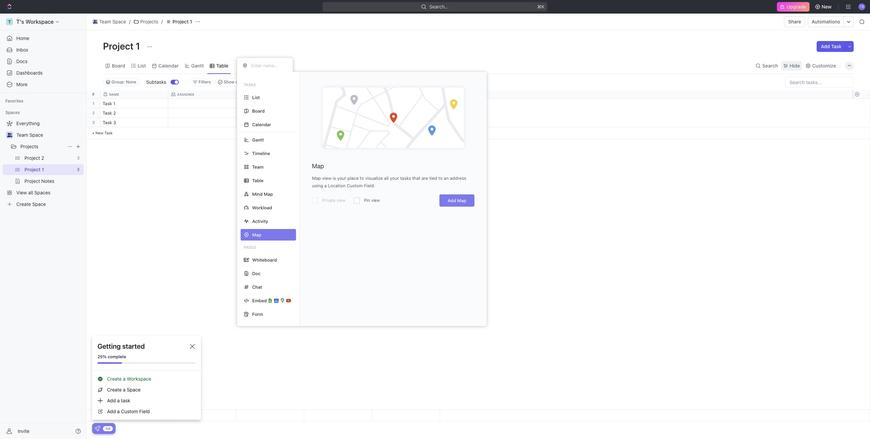 Task type: locate. For each thing, give the bounding box(es) containing it.
chat
[[252, 285, 262, 290]]

task down task 3 on the top of page
[[105, 131, 113, 135]]

0 horizontal spatial board
[[112, 63, 125, 69]]

0 horizontal spatial project
[[103, 40, 134, 52]]

1 vertical spatial custom
[[121, 409, 138, 415]]

your right "is" at the top of page
[[337, 176, 346, 181]]

projects inside tree
[[20, 144, 38, 150]]

table up show
[[216, 63, 228, 69]]

1 vertical spatial table
[[252, 178, 264, 183]]

user group image
[[7, 133, 12, 137]]

0 vertical spatial projects
[[140, 19, 158, 24]]

tree containing team space
[[3, 118, 84, 210]]

2
[[113, 110, 116, 116], [92, 111, 95, 115]]

board down tasks on the top of the page
[[252, 108, 265, 114]]

getting started
[[98, 343, 145, 351]]

1 vertical spatial to do cell
[[236, 118, 304, 127]]

view
[[246, 63, 257, 69]]

0 vertical spatial to do
[[240, 111, 252, 116]]

board
[[112, 63, 125, 69], [252, 108, 265, 114]]

task
[[831, 44, 842, 49], [103, 120, 112, 125], [105, 131, 113, 135]]

create a workspace
[[107, 377, 151, 382]]

team right user group icon
[[99, 19, 111, 24]]

address
[[450, 176, 466, 181]]

sidebar navigation
[[0, 14, 87, 440]]

view right private
[[337, 198, 345, 203]]

1 vertical spatial to do
[[240, 121, 252, 125]]

list up the subtasks button
[[138, 63, 146, 69]]

1 horizontal spatial project 1
[[173, 19, 192, 24]]

cell
[[168, 99, 236, 108], [236, 99, 304, 108], [304, 99, 372, 108], [168, 108, 236, 118], [304, 108, 372, 118], [168, 118, 236, 127], [304, 118, 372, 127]]

table
[[216, 63, 228, 69], [252, 178, 264, 183]]

0 horizontal spatial new
[[96, 131, 103, 135]]

view inside map view is your place to visualize all your tasks that are tied to an address using a location custom field.
[[322, 176, 332, 181]]

1 your from the left
[[337, 176, 346, 181]]

a for task
[[117, 398, 120, 404]]

share button
[[784, 16, 806, 27]]

view right 'pin'
[[371, 198, 380, 203]]

0 horizontal spatial table
[[216, 63, 228, 69]]

an
[[444, 176, 449, 181]]

list down tasks on the top of the page
[[252, 95, 260, 100]]

space down create a workspace at the left
[[127, 388, 141, 393]]

2 set priority image from the top
[[371, 118, 381, 129]]

tied
[[429, 176, 437, 181]]

1 set priority image from the top
[[371, 99, 381, 109]]

set priority element
[[371, 99, 381, 109], [371, 109, 381, 119], [371, 118, 381, 129]]

add up customize
[[821, 44, 830, 49]]

a down add a task
[[117, 409, 120, 415]]

are
[[422, 176, 428, 181]]

map
[[312, 163, 324, 170], [312, 176, 321, 181], [264, 192, 273, 197], [457, 198, 466, 204]]

gantt
[[191, 63, 204, 69], [252, 137, 264, 143]]

2 horizontal spatial view
[[371, 198, 380, 203]]

view
[[322, 176, 332, 181], [337, 198, 345, 203], [371, 198, 380, 203]]

0 vertical spatial board
[[112, 63, 125, 69]]

view left "is" at the top of page
[[322, 176, 332, 181]]

gantt link
[[190, 61, 204, 71]]

space right user group icon
[[112, 19, 126, 24]]

1 vertical spatial project
[[103, 40, 134, 52]]

task for add task
[[831, 44, 842, 49]]

0 horizontal spatial custom
[[121, 409, 138, 415]]

field
[[139, 409, 150, 415]]

task down ‎task 2
[[103, 120, 112, 125]]

‎task
[[103, 101, 112, 106], [103, 110, 112, 116]]

do up timeline
[[247, 121, 252, 125]]

0 horizontal spatial calendar
[[158, 63, 179, 69]]

add inside button
[[821, 44, 830, 49]]

0 vertical spatial new
[[822, 4, 832, 10]]

1 vertical spatial do
[[247, 121, 252, 125]]

0 horizontal spatial view
[[322, 176, 332, 181]]

3 left task 3 on the top of page
[[92, 120, 95, 125]]

1 horizontal spatial custom
[[347, 183, 363, 189]]

view button
[[237, 61, 259, 71]]

add for add a custom field
[[107, 409, 116, 415]]

to do cell for task 3
[[236, 118, 304, 127]]

0 vertical spatial create
[[107, 377, 122, 382]]

2 vertical spatial space
[[127, 388, 141, 393]]

board left 'list' 'link'
[[112, 63, 125, 69]]

0 vertical spatial list
[[138, 63, 146, 69]]

1 vertical spatial projects link
[[20, 141, 65, 152]]

0 vertical spatial ‎task
[[103, 101, 112, 106]]

projects link inside tree
[[20, 141, 65, 152]]

projects link
[[132, 18, 160, 26], [20, 141, 65, 152]]

create
[[107, 377, 122, 382], [107, 388, 122, 393]]

‎task up ‎task 2
[[103, 101, 112, 106]]

team right user group image
[[16, 132, 28, 138]]

set priority image
[[371, 99, 381, 109], [371, 118, 381, 129]]

1 horizontal spatial new
[[822, 4, 832, 10]]

0 horizontal spatial projects link
[[20, 141, 65, 152]]

1 set priority element from the top
[[371, 99, 381, 109]]

table inside 'link'
[[216, 63, 228, 69]]

0 vertical spatial projects link
[[132, 18, 160, 26]]

1 vertical spatial set priority image
[[371, 118, 381, 129]]

space
[[112, 19, 126, 24], [29, 132, 43, 138], [127, 388, 141, 393]]

2 horizontal spatial space
[[127, 388, 141, 393]]

tree
[[3, 118, 84, 210]]

calendar inside "link"
[[158, 63, 179, 69]]

grid
[[87, 90, 870, 422]]

3 down ‎task 2
[[113, 120, 116, 125]]

0 horizontal spatial list
[[138, 63, 146, 69]]

0 horizontal spatial your
[[337, 176, 346, 181]]

‎task down ‎task 1
[[103, 110, 112, 116]]

add for add a task
[[107, 398, 116, 404]]

table up "mind"
[[252, 178, 264, 183]]

1 do from the top
[[247, 111, 252, 116]]

space right user group image
[[29, 132, 43, 138]]

show closed button
[[215, 78, 252, 86]]

1
[[190, 19, 192, 24], [136, 40, 140, 52], [113, 101, 115, 106], [93, 101, 94, 106]]

new up automations at the right of page
[[822, 4, 832, 10]]

1 to do cell from the top
[[236, 108, 304, 118]]

1 2 3
[[92, 101, 95, 125]]

0 vertical spatial custom
[[347, 183, 363, 189]]

press space to select this row. row
[[87, 99, 100, 108], [100, 99, 440, 109], [87, 108, 100, 118], [100, 108, 440, 119], [87, 118, 100, 127], [100, 118, 440, 129], [100, 411, 440, 422]]

2 create from the top
[[107, 388, 122, 393]]

2 inside 1 2 3
[[92, 111, 95, 115]]

row group
[[87, 99, 100, 139], [100, 99, 440, 139], [853, 99, 870, 139], [853, 411, 870, 422]]

1 vertical spatial team space
[[16, 132, 43, 138]]

0 vertical spatial set priority image
[[371, 99, 381, 109]]

projects
[[140, 19, 158, 24], [20, 144, 38, 150]]

new inside grid
[[96, 131, 103, 135]]

1 horizontal spatial /
[[161, 19, 163, 24]]

1 vertical spatial projects
[[20, 144, 38, 150]]

do for 2
[[247, 111, 252, 116]]

0 vertical spatial team space
[[99, 19, 126, 24]]

new down task 3 on the top of page
[[96, 131, 103, 135]]

1 create from the top
[[107, 377, 122, 382]]

1 horizontal spatial list
[[252, 95, 260, 100]]

new
[[822, 4, 832, 10], [96, 131, 103, 135]]

2 vertical spatial team
[[252, 164, 264, 170]]

doc
[[252, 271, 261, 277]]

1 horizontal spatial project
[[173, 19, 189, 24]]

do
[[247, 111, 252, 116], [247, 121, 252, 125]]

1 horizontal spatial team space link
[[91, 18, 128, 26]]

to do
[[240, 111, 252, 116], [240, 121, 252, 125]]

2 do from the top
[[247, 121, 252, 125]]

3 set priority element from the top
[[371, 118, 381, 129]]

do for 3
[[247, 121, 252, 125]]

a left task
[[117, 398, 120, 404]]

1 horizontal spatial your
[[390, 176, 399, 181]]

0 vertical spatial do
[[247, 111, 252, 116]]

1 vertical spatial space
[[29, 132, 43, 138]]

a for workspace
[[123, 377, 126, 382]]

pin view
[[364, 198, 380, 203]]

1 horizontal spatial board
[[252, 108, 265, 114]]

your right all
[[390, 176, 399, 181]]

1 vertical spatial ‎task
[[103, 110, 112, 116]]

set priority element for 1
[[371, 99, 381, 109]]

3
[[113, 120, 116, 125], [92, 120, 95, 125]]

calendar up timeline
[[252, 122, 271, 127]]

1 vertical spatial new
[[96, 131, 103, 135]]

workload
[[252, 205, 272, 211]]

2 set priority element from the top
[[371, 109, 381, 119]]

2 left ‎task 2
[[92, 111, 95, 115]]

task inside button
[[831, 44, 842, 49]]

#
[[92, 92, 95, 97]]

upgrade link
[[777, 2, 810, 12]]

new inside button
[[822, 4, 832, 10]]

1 horizontal spatial team space
[[99, 19, 126, 24]]

0 horizontal spatial project 1
[[103, 40, 142, 52]]

0 vertical spatial task
[[831, 44, 842, 49]]

activity
[[252, 219, 268, 224]]

team space
[[99, 19, 126, 24], [16, 132, 43, 138]]

1 vertical spatial team space link
[[16, 130, 82, 141]]

1 vertical spatial calendar
[[252, 122, 271, 127]]

1 horizontal spatial space
[[112, 19, 126, 24]]

1 vertical spatial gantt
[[252, 137, 264, 143]]

project 1
[[173, 19, 192, 24], [103, 40, 142, 52]]

create up add a task
[[107, 388, 122, 393]]

25%
[[98, 355, 107, 360]]

spaces
[[5, 110, 20, 115]]

grid containing ‎task 1
[[87, 90, 870, 422]]

0 vertical spatial table
[[216, 63, 228, 69]]

field.
[[364, 183, 375, 189]]

team space right user group image
[[16, 132, 43, 138]]

do down tasks on the top of the page
[[247, 111, 252, 116]]

docs link
[[3, 56, 84, 67]]

2 to do from the top
[[240, 121, 252, 125]]

task up customize
[[831, 44, 842, 49]]

1 vertical spatial create
[[107, 388, 122, 393]]

closed
[[236, 80, 249, 85]]

a up "create a space"
[[123, 377, 126, 382]]

2 up task 3 on the top of page
[[113, 110, 116, 116]]

project
[[173, 19, 189, 24], [103, 40, 134, 52]]

0 vertical spatial calendar
[[158, 63, 179, 69]]

0 horizontal spatial team space link
[[16, 130, 82, 141]]

custom down place
[[347, 183, 363, 189]]

space inside tree
[[29, 132, 43, 138]]

press space to select this row. row containing task 3
[[100, 118, 440, 129]]

to do cell for ‎task 2
[[236, 108, 304, 118]]

2 ‎task from the top
[[103, 110, 112, 116]]

0 horizontal spatial gantt
[[191, 63, 204, 69]]

task 3
[[103, 120, 116, 125]]

team space right user group icon
[[99, 19, 126, 24]]

1 horizontal spatial 2
[[113, 110, 116, 116]]

0 horizontal spatial projects
[[20, 144, 38, 150]]

calendar up the subtasks button
[[158, 63, 179, 69]]

1 vertical spatial task
[[103, 120, 112, 125]]

0 horizontal spatial team
[[16, 132, 28, 138]]

0 vertical spatial project 1
[[173, 19, 192, 24]]

1 to do from the top
[[240, 111, 252, 116]]

team
[[99, 19, 111, 24], [16, 132, 28, 138], [252, 164, 264, 170]]

0 horizontal spatial 2
[[92, 111, 95, 115]]

0 vertical spatial team
[[99, 19, 111, 24]]

a right using
[[324, 183, 327, 189]]

team down timeline
[[252, 164, 264, 170]]

custom down task
[[121, 409, 138, 415]]

add left task
[[107, 398, 116, 404]]

1 horizontal spatial team
[[99, 19, 111, 24]]

0 vertical spatial to do cell
[[236, 108, 304, 118]]

0 horizontal spatial team space
[[16, 132, 43, 138]]

row
[[100, 90, 440, 99]]

project 1 inside project 1 "link"
[[173, 19, 192, 24]]

2 vertical spatial task
[[105, 131, 113, 135]]

0 horizontal spatial space
[[29, 132, 43, 138]]

to
[[240, 111, 246, 116], [240, 121, 246, 125], [360, 176, 364, 181], [439, 176, 443, 181]]

custom
[[347, 183, 363, 189], [121, 409, 138, 415]]

gantt left table 'link'
[[191, 63, 204, 69]]

gantt up timeline
[[252, 137, 264, 143]]

press space to select this row. row containing 1
[[87, 99, 100, 108]]

0 vertical spatial project
[[173, 19, 189, 24]]

create up "create a space"
[[107, 377, 122, 382]]

upgrade
[[787, 4, 806, 10]]

row group containing 1 2 3
[[87, 99, 100, 139]]

map inside map view is your place to visualize all your tasks that are tied to an address using a location custom field.
[[312, 176, 321, 181]]

using
[[312, 183, 323, 189]]

inbox
[[16, 47, 28, 53]]

press space to select this row. row containing 3
[[87, 118, 100, 127]]

0 vertical spatial team space link
[[91, 18, 128, 26]]

2 to do cell from the top
[[236, 118, 304, 127]]

add down add a task
[[107, 409, 116, 415]]

1 vertical spatial team
[[16, 132, 28, 138]]

list
[[138, 63, 146, 69], [252, 95, 260, 100]]

/
[[129, 19, 131, 24], [161, 19, 163, 24]]

add down an
[[448, 198, 456, 204]]

add
[[821, 44, 830, 49], [448, 198, 456, 204], [107, 398, 116, 404], [107, 409, 116, 415]]

create for create a space
[[107, 388, 122, 393]]

to do cell
[[236, 108, 304, 118], [236, 118, 304, 127]]

0 horizontal spatial /
[[129, 19, 131, 24]]

1 ‎task from the top
[[103, 101, 112, 106]]

calendar
[[158, 63, 179, 69], [252, 122, 271, 127]]

form
[[252, 312, 263, 317]]

team space link
[[91, 18, 128, 26], [16, 130, 82, 141]]

a up task
[[123, 388, 126, 393]]



Task type: vqa. For each thing, say whether or not it's contained in the screenshot.
right UNTITLED
no



Task type: describe. For each thing, give the bounding box(es) containing it.
onboarding checklist button element
[[95, 427, 100, 432]]

home
[[16, 35, 29, 41]]

add for add task
[[821, 44, 830, 49]]

to do for task 3
[[240, 121, 252, 125]]

‎task 2
[[103, 110, 116, 116]]

view button
[[237, 58, 259, 74]]

pages
[[244, 245, 256, 250]]

‎task 1
[[103, 101, 115, 106]]

project inside project 1 "link"
[[173, 19, 189, 24]]

timeline
[[252, 151, 270, 156]]

set priority image for 3
[[371, 118, 381, 129]]

user group image
[[93, 20, 97, 23]]

place
[[348, 176, 359, 181]]

favorites button
[[3, 97, 26, 105]]

task for new task
[[105, 131, 113, 135]]

docs
[[16, 58, 28, 64]]

private view
[[322, 198, 345, 203]]

task inside press space to select this row. row
[[103, 120, 112, 125]]

tasks
[[400, 176, 411, 181]]

Search tasks... text field
[[786, 77, 854, 87]]

custom inside map view is your place to visualize all your tasks that are tied to an address using a location custom field.
[[347, 183, 363, 189]]

1 / from the left
[[129, 19, 131, 24]]

team space link inside tree
[[16, 130, 82, 141]]

2 your from the left
[[390, 176, 399, 181]]

map view is your place to visualize all your tasks that are tied to an address using a location custom field.
[[312, 176, 466, 189]]

table link
[[215, 61, 228, 71]]

embed
[[252, 298, 267, 304]]

task
[[121, 398, 130, 404]]

add a task
[[107, 398, 130, 404]]

1 horizontal spatial view
[[337, 198, 345, 203]]

1 vertical spatial project 1
[[103, 40, 142, 52]]

hide button
[[782, 61, 802, 71]]

dashboards link
[[3, 68, 84, 79]]

project 1 link
[[164, 18, 194, 26]]

Enter name... field
[[251, 63, 287, 69]]

2 for ‎task
[[113, 110, 116, 116]]

2 horizontal spatial team
[[252, 164, 264, 170]]

press space to select this row. row containing ‎task 2
[[100, 108, 440, 119]]

add a custom field
[[107, 409, 150, 415]]

whiteboard
[[252, 258, 277, 263]]

show closed
[[224, 80, 249, 85]]

mind
[[252, 192, 263, 197]]

view for private view
[[371, 198, 380, 203]]

new for new
[[822, 4, 832, 10]]

press space to select this row. row containing 2
[[87, 108, 100, 118]]

‎task for ‎task 2
[[103, 110, 112, 116]]

1 horizontal spatial table
[[252, 178, 264, 183]]

team inside tree
[[16, 132, 28, 138]]

is
[[333, 176, 336, 181]]

2 / from the left
[[161, 19, 163, 24]]

1 inside 1 2 3
[[93, 101, 94, 106]]

search...
[[430, 4, 449, 10]]

press space to select this row. row containing ‎task 1
[[100, 99, 440, 109]]

invite
[[18, 429, 30, 435]]

share
[[788, 19, 802, 24]]

customize button
[[804, 61, 838, 71]]

add task button
[[817, 41, 846, 52]]

complete
[[108, 355, 126, 360]]

add map
[[448, 198, 466, 204]]

set priority element for 3
[[371, 118, 381, 129]]

1/4
[[105, 427, 111, 431]]

1 horizontal spatial projects link
[[132, 18, 160, 26]]

add for add map
[[448, 198, 456, 204]]

pin
[[364, 198, 370, 203]]

dashboards
[[16, 70, 43, 76]]

location
[[328, 183, 346, 189]]

1 horizontal spatial projects
[[140, 19, 158, 24]]

2 for 1
[[92, 111, 95, 115]]

0 vertical spatial gantt
[[191, 63, 204, 69]]

show
[[224, 80, 235, 85]]

‎task for ‎task 1
[[103, 101, 112, 106]]

1 vertical spatial board
[[252, 108, 265, 114]]

set priority image
[[371, 109, 381, 119]]

tasks
[[244, 83, 256, 87]]

view for map
[[322, 176, 332, 181]]

list link
[[136, 61, 146, 71]]

create a space
[[107, 388, 141, 393]]

subtasks
[[146, 79, 166, 85]]

onboarding checklist button image
[[95, 427, 100, 432]]

1 horizontal spatial gantt
[[252, 137, 264, 143]]

board inside board link
[[112, 63, 125, 69]]

row group containing ‎task 1
[[100, 99, 440, 139]]

create for create a workspace
[[107, 377, 122, 382]]

add task
[[821, 44, 842, 49]]

⌘k
[[538, 4, 545, 10]]

home link
[[3, 33, 84, 44]]

0 vertical spatial space
[[112, 19, 126, 24]]

inbox link
[[3, 45, 84, 55]]

customize
[[813, 63, 836, 69]]

new for new task
[[96, 131, 103, 135]]

subtasks button
[[143, 77, 171, 88]]

1 horizontal spatial calendar
[[252, 122, 271, 127]]

visualize
[[365, 176, 383, 181]]

mind map
[[252, 192, 273, 197]]

search
[[763, 63, 778, 69]]

automations
[[812, 19, 840, 24]]

getting
[[98, 343, 121, 351]]

board link
[[110, 61, 125, 71]]

to do for ‎task 2
[[240, 111, 252, 116]]

a inside map view is your place to visualize all your tasks that are tied to an address using a location custom field.
[[324, 183, 327, 189]]

0 horizontal spatial 3
[[92, 120, 95, 125]]

hide
[[790, 63, 800, 69]]

started
[[122, 343, 145, 351]]

all
[[384, 176, 389, 181]]

private
[[322, 198, 336, 203]]

tree inside sidebar "navigation"
[[3, 118, 84, 210]]

calendar link
[[157, 61, 179, 71]]

set priority element for 2
[[371, 109, 381, 119]]

close image
[[190, 345, 195, 350]]

new button
[[812, 1, 836, 12]]

list inside 'link'
[[138, 63, 146, 69]]

search button
[[754, 61, 780, 71]]

1 inside press space to select this row. row
[[113, 101, 115, 106]]

favorites
[[5, 99, 23, 104]]

new task
[[96, 131, 113, 135]]

25% complete
[[98, 355, 126, 360]]

a for custom
[[117, 409, 120, 415]]

1 vertical spatial list
[[252, 95, 260, 100]]

a for space
[[123, 388, 126, 393]]

1 horizontal spatial 3
[[113, 120, 116, 125]]

team space inside tree
[[16, 132, 43, 138]]

workspace
[[127, 377, 151, 382]]

1 inside "link"
[[190, 19, 192, 24]]

automations button
[[809, 17, 844, 27]]

that
[[412, 176, 421, 181]]

set priority image for 1
[[371, 99, 381, 109]]



